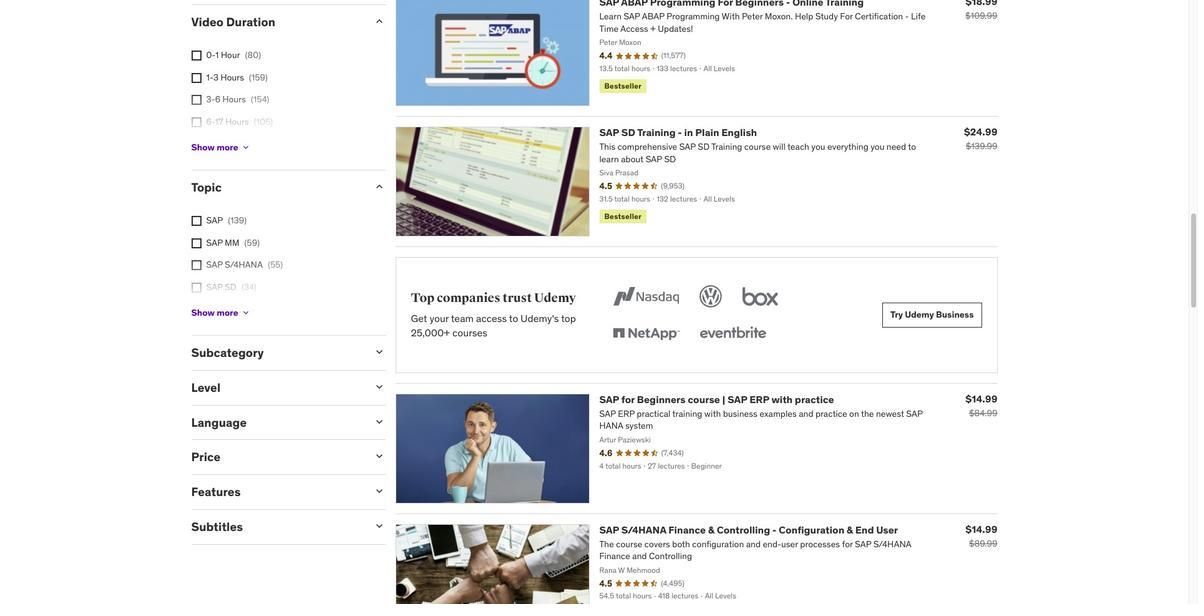Task type: describe. For each thing, give the bounding box(es) containing it.
small image for video duration
[[373, 15, 386, 28]]

6-
[[206, 116, 215, 127]]

sap s/4hana finance & controlling - configuration & end user link
[[600, 524, 899, 536]]

hours right 17+
[[222, 138, 246, 150]]

$14.99 $84.99
[[966, 393, 998, 419]]

subcategory button
[[191, 345, 363, 360]]

$109.99
[[966, 10, 998, 21]]

your
[[430, 312, 449, 325]]

1-
[[206, 72, 213, 83]]

s/4hana for finance
[[622, 524, 667, 536]]

english
[[722, 126, 757, 139]]

show for topic
[[191, 307, 215, 318]]

try udemy business link
[[883, 303, 982, 328]]

(34)
[[242, 281, 257, 293]]

sap for sap abap
[[206, 304, 223, 315]]

$139.99
[[966, 140, 998, 152]]

1
[[215, 49, 219, 61]]

(80)
[[245, 49, 261, 61]]

hours for 1-3 hours
[[221, 72, 244, 83]]

duration
[[226, 15, 275, 30]]

s/4hana for (55)
[[225, 259, 263, 270]]

team
[[451, 312, 474, 325]]

in
[[685, 126, 694, 139]]

show more for topic
[[191, 307, 238, 318]]

language button
[[191, 415, 363, 430]]

$14.99 for sap s/4hana finance & controlling - configuration & end user
[[966, 523, 998, 535]]

0-
[[206, 49, 215, 61]]

topic
[[191, 180, 222, 195]]

more for topic
[[217, 307, 238, 318]]

to
[[509, 312, 518, 325]]

sap for sap (139)
[[206, 215, 223, 226]]

features
[[191, 485, 241, 500]]

sap s/4hana (55)
[[206, 259, 283, 270]]

plain
[[696, 126, 720, 139]]

abap
[[225, 304, 247, 315]]

$84.99
[[970, 408, 998, 419]]

top
[[411, 291, 435, 306]]

box image
[[740, 283, 782, 310]]

17+ hours
[[206, 138, 246, 150]]

$14.99 $89.99
[[966, 523, 998, 549]]

6-17 hours (105)
[[206, 116, 273, 127]]

subtitles button
[[191, 519, 363, 534]]

17
[[215, 116, 223, 127]]

finance
[[669, 524, 706, 536]]

(139)
[[228, 215, 247, 226]]

price button
[[191, 450, 363, 465]]

$24.99 $139.99
[[965, 125, 998, 152]]

courses
[[453, 326, 488, 339]]

sap for sap mm (59)
[[206, 237, 223, 248]]

xsmall image for sap (139)
[[191, 216, 201, 226]]

for
[[622, 393, 635, 406]]

show more button for topic
[[191, 300, 251, 325]]

eventbrite image
[[698, 320, 769, 348]]

sap sd training - in plain english
[[600, 126, 757, 139]]

xsmall image for 0-1 hour (80)
[[191, 51, 201, 61]]

show more button for video duration
[[191, 135, 251, 160]]

practice
[[795, 393, 835, 406]]

trust
[[503, 291, 532, 306]]

configuration
[[779, 524, 845, 536]]

small image for subtitles
[[373, 520, 386, 533]]

1 vertical spatial -
[[773, 524, 777, 536]]

3
[[213, 72, 219, 83]]

sap (139)
[[206, 215, 247, 226]]

xsmall image for sap sd (34)
[[191, 283, 201, 293]]

price
[[191, 450, 221, 465]]

sap s/4hana finance & controlling - configuration & end user
[[600, 524, 899, 536]]

(159)
[[249, 72, 268, 83]]

xsmall image inside show more button
[[241, 142, 251, 152]]

|
[[723, 393, 726, 406]]

level
[[191, 380, 221, 395]]

more for video duration
[[217, 142, 238, 153]]

small image for level
[[373, 381, 386, 393]]

hours for 6-17 hours
[[225, 116, 249, 127]]

subtitles
[[191, 519, 243, 534]]



Task type: locate. For each thing, give the bounding box(es) containing it.
hours for 3-6 hours
[[223, 94, 246, 105]]

2 more from the top
[[217, 307, 238, 318]]

show
[[191, 142, 215, 153], [191, 307, 215, 318]]

xsmall image left 6-
[[191, 117, 201, 127]]

1 horizontal spatial udemy
[[905, 309, 935, 320]]

2 show more from the top
[[191, 307, 238, 318]]

25,000+
[[411, 326, 450, 339]]

- left in
[[678, 126, 682, 139]]

nasdaq image
[[611, 283, 683, 310]]

mm
[[225, 237, 240, 248]]

xsmall image for sap s/4hana
[[191, 260, 201, 270]]

1 $14.99 from the top
[[966, 393, 998, 405]]

udemy's
[[521, 312, 559, 325]]

1 show more button from the top
[[191, 135, 251, 160]]

$14.99 for sap for beginners course | sap erp with practice
[[966, 393, 998, 405]]

beginners
[[637, 393, 686, 406]]

0 horizontal spatial s/4hana
[[225, 259, 263, 270]]

0 vertical spatial udemy
[[535, 291, 576, 306]]

xsmall image left 3-
[[191, 95, 201, 105]]

xsmall image left sap sd (34)
[[191, 283, 201, 293]]

0 horizontal spatial &
[[708, 524, 715, 536]]

2 show more button from the top
[[191, 300, 251, 325]]

$24.99
[[965, 125, 998, 138]]

hour
[[221, 49, 240, 61]]

show for video duration
[[191, 142, 215, 153]]

sd
[[622, 126, 636, 139], [225, 281, 237, 293]]

1 more from the top
[[217, 142, 238, 153]]

-
[[678, 126, 682, 139], [773, 524, 777, 536]]

& right finance
[[708, 524, 715, 536]]

xsmall image for 3-6 hours
[[191, 95, 201, 105]]

$14.99 up $84.99
[[966, 393, 998, 405]]

udemy right try
[[905, 309, 935, 320]]

show more down sap sd (34)
[[191, 307, 238, 318]]

small image
[[373, 346, 386, 358], [373, 416, 386, 428]]

0 vertical spatial s/4hana
[[225, 259, 263, 270]]

sap for sap sd training - in plain english
[[600, 126, 619, 139]]

6
[[215, 94, 221, 105]]

udemy up top
[[535, 291, 576, 306]]

small image for features
[[373, 485, 386, 498]]

$14.99
[[966, 393, 998, 405], [966, 523, 998, 535]]

xsmall image for 1-3 hours (159)
[[191, 73, 201, 83]]

1 vertical spatial show more button
[[191, 300, 251, 325]]

0 vertical spatial show more button
[[191, 135, 251, 160]]

0 vertical spatial small image
[[373, 346, 386, 358]]

$89.99
[[970, 538, 998, 549]]

1 vertical spatial s/4hana
[[622, 524, 667, 536]]

hours right "3"
[[221, 72, 244, 83]]

show more for video duration
[[191, 142, 238, 153]]

show more button down 17
[[191, 135, 251, 160]]

language
[[191, 415, 247, 430]]

erp
[[750, 393, 770, 406]]

17+
[[206, 138, 220, 150]]

s/4hana left finance
[[622, 524, 667, 536]]

2 & from the left
[[847, 524, 854, 536]]

1 small image from the top
[[373, 15, 386, 28]]

xsmall image
[[191, 51, 201, 61], [191, 73, 201, 83], [191, 117, 201, 127], [191, 216, 201, 226], [191, 283, 201, 293], [241, 308, 251, 318]]

business
[[936, 309, 974, 320]]

2 small image from the top
[[373, 181, 386, 193]]

small image for subcategory
[[373, 346, 386, 358]]

hours right 6
[[223, 94, 246, 105]]

0 vertical spatial more
[[217, 142, 238, 153]]

video duration
[[191, 15, 275, 30]]

sap sd (34)
[[206, 281, 257, 293]]

show down 6-
[[191, 142, 215, 153]]

try udemy business
[[891, 309, 974, 320]]

0 horizontal spatial sd
[[225, 281, 237, 293]]

1-3 hours (159)
[[206, 72, 268, 83]]

get
[[411, 312, 427, 325]]

sap mm (59)
[[206, 237, 260, 248]]

6 small image from the top
[[373, 520, 386, 533]]

show more button down sap sd (34)
[[191, 300, 251, 325]]

video
[[191, 15, 224, 30]]

(154)
[[251, 94, 269, 105]]

show left abap
[[191, 307, 215, 318]]

small image for topic
[[373, 181, 386, 193]]

sap for beginners course | sap erp with practice
[[600, 393, 835, 406]]

small image for language
[[373, 416, 386, 428]]

1 show from the top
[[191, 142, 215, 153]]

xsmall image
[[191, 95, 201, 105], [241, 142, 251, 152], [191, 238, 201, 248], [191, 260, 201, 270]]

2 $14.99 from the top
[[966, 523, 998, 535]]

1 horizontal spatial sd
[[622, 126, 636, 139]]

topic button
[[191, 180, 363, 195]]

udemy inside top companies trust udemy get your team access to udemy's top 25,000+ courses
[[535, 291, 576, 306]]

& left end
[[847, 524, 854, 536]]

sap sd training - in plain english link
[[600, 126, 757, 139]]

2 show from the top
[[191, 307, 215, 318]]

1 horizontal spatial s/4hana
[[622, 524, 667, 536]]

volkswagen image
[[698, 283, 725, 310]]

xsmall image left 0-
[[191, 51, 201, 61]]

video duration button
[[191, 15, 363, 30]]

hours right 17
[[225, 116, 249, 127]]

try
[[891, 309, 903, 320]]

end
[[856, 524, 874, 536]]

sap for sap s/4hana finance & controlling - configuration & end user
[[600, 524, 619, 536]]

0 vertical spatial -
[[678, 126, 682, 139]]

0 horizontal spatial -
[[678, 126, 682, 139]]

1 vertical spatial udemy
[[905, 309, 935, 320]]

xsmall image left sap s/4hana (55)
[[191, 260, 201, 270]]

controlling
[[717, 524, 771, 536]]

3-6 hours (154)
[[206, 94, 269, 105]]

1 vertical spatial more
[[217, 307, 238, 318]]

0 horizontal spatial udemy
[[535, 291, 576, 306]]

show more down 6-
[[191, 142, 238, 153]]

show more
[[191, 142, 238, 153], [191, 307, 238, 318]]

more
[[217, 142, 238, 153], [217, 307, 238, 318]]

more down sap sd (34)
[[217, 307, 238, 318]]

$14.99 up $89.99
[[966, 523, 998, 535]]

5 small image from the top
[[373, 485, 386, 498]]

sap abap
[[206, 304, 247, 315]]

1 vertical spatial $14.99
[[966, 523, 998, 535]]

xsmall image left mm
[[191, 238, 201, 248]]

udemy
[[535, 291, 576, 306], [905, 309, 935, 320]]

0 vertical spatial show
[[191, 142, 215, 153]]

3 small image from the top
[[373, 381, 386, 393]]

1 horizontal spatial -
[[773, 524, 777, 536]]

1 horizontal spatial &
[[847, 524, 854, 536]]

s/4hana up (34)
[[225, 259, 263, 270]]

1 & from the left
[[708, 524, 715, 536]]

1 show more from the top
[[191, 142, 238, 153]]

xsmall image down (34)
[[241, 308, 251, 318]]

with
[[772, 393, 793, 406]]

0-1 hour (80)
[[206, 49, 261, 61]]

sap for sap for beginners course | sap erp with practice
[[600, 393, 619, 406]]

top
[[561, 312, 576, 325]]

0 vertical spatial sd
[[622, 126, 636, 139]]

xsmall image inside show more button
[[241, 308, 251, 318]]

s/4hana
[[225, 259, 263, 270], [622, 524, 667, 536]]

small image
[[373, 15, 386, 28], [373, 181, 386, 193], [373, 381, 386, 393], [373, 450, 386, 463], [373, 485, 386, 498], [373, 520, 386, 533]]

1 vertical spatial show more
[[191, 307, 238, 318]]

small image for price
[[373, 450, 386, 463]]

level button
[[191, 380, 363, 395]]

4 small image from the top
[[373, 450, 386, 463]]

sd left training
[[622, 126, 636, 139]]

(105)
[[254, 116, 273, 127]]

sap for sap sd (34)
[[206, 281, 223, 293]]

subcategory
[[191, 345, 264, 360]]

xsmall image left the sap (139)
[[191, 216, 201, 226]]

3-
[[206, 94, 215, 105]]

netapp image
[[611, 320, 683, 348]]

sd left (34)
[[225, 281, 237, 293]]

(55)
[[268, 259, 283, 270]]

2 small image from the top
[[373, 416, 386, 428]]

0 vertical spatial show more
[[191, 142, 238, 153]]

xsmall image for 6-17 hours (105)
[[191, 117, 201, 127]]

sd for (34)
[[225, 281, 237, 293]]

sap
[[600, 126, 619, 139], [206, 215, 223, 226], [206, 237, 223, 248], [206, 259, 223, 270], [206, 281, 223, 293], [206, 304, 223, 315], [600, 393, 619, 406], [728, 393, 748, 406], [600, 524, 619, 536]]

more down 17
[[217, 142, 238, 153]]

xsmall image for sap mm
[[191, 238, 201, 248]]

course
[[688, 393, 720, 406]]

1 vertical spatial sd
[[225, 281, 237, 293]]

1 small image from the top
[[373, 346, 386, 358]]

training
[[638, 126, 676, 139]]

1 vertical spatial show
[[191, 307, 215, 318]]

- right controlling
[[773, 524, 777, 536]]

access
[[476, 312, 507, 325]]

(59)
[[245, 237, 260, 248]]

1 vertical spatial small image
[[373, 416, 386, 428]]

user
[[877, 524, 899, 536]]

sap for beginners course | sap erp with practice link
[[600, 393, 835, 406]]

features button
[[191, 485, 363, 500]]

top companies trust udemy get your team access to udemy's top 25,000+ courses
[[411, 291, 576, 339]]

show more button
[[191, 135, 251, 160], [191, 300, 251, 325]]

sap for sap s/4hana (55)
[[206, 259, 223, 270]]

xsmall image left 1-
[[191, 73, 201, 83]]

sd for training
[[622, 126, 636, 139]]

xsmall image down 6-17 hours (105)
[[241, 142, 251, 152]]

0 vertical spatial $14.99
[[966, 393, 998, 405]]

companies
[[437, 291, 501, 306]]



Task type: vqa. For each thing, say whether or not it's contained in the screenshot.
Intermediate
no



